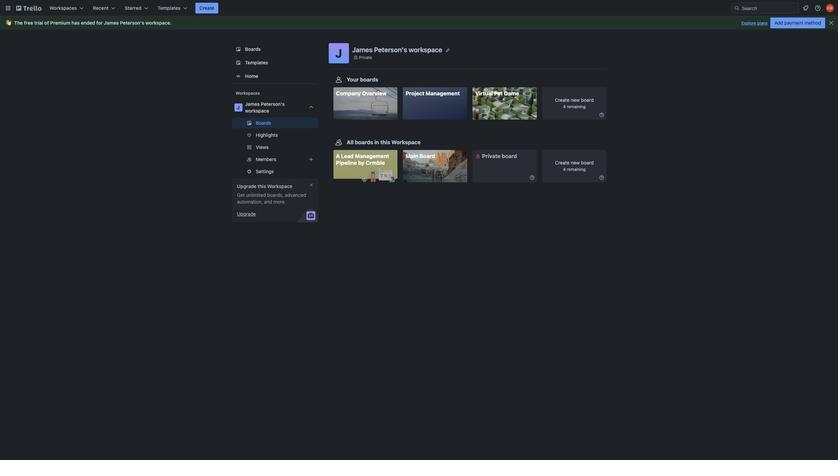 Task type: locate. For each thing, give the bounding box(es) containing it.
workspaces
[[50, 5, 77, 11], [236, 91, 260, 96]]

upgrade down automation,
[[237, 211, 256, 217]]

back to home image
[[16, 3, 41, 13]]

upgrade button
[[237, 211, 256, 217]]

1 vertical spatial templates
[[245, 60, 268, 65]]

game
[[505, 90, 520, 96]]

main board
[[406, 153, 435, 159]]

create new board 4 remaining for project management
[[556, 97, 594, 109]]

1 horizontal spatial private
[[482, 153, 501, 159]]

upgrade up get
[[237, 183, 257, 189]]

boards,
[[267, 192, 284, 198]]

sm image
[[599, 112, 606, 118], [475, 153, 482, 160], [599, 174, 606, 181]]

0 horizontal spatial templates
[[158, 5, 181, 11]]

0 horizontal spatial workspace
[[146, 20, 170, 26]]

this right 'in'
[[381, 139, 391, 145]]

and
[[264, 199, 272, 205]]

2 new from the top
[[571, 160, 580, 166]]

templates up home
[[245, 60, 268, 65]]

more.
[[274, 199, 286, 205]]

1 vertical spatial j
[[237, 105, 240, 110]]

banner containing 👋
[[0, 16, 839, 30]]

virtual pet game
[[476, 90, 520, 96]]

0 horizontal spatial james
[[104, 20, 119, 26]]

0 horizontal spatial private
[[359, 55, 372, 60]]

workspace up the boards,
[[267, 183, 293, 189]]

1 horizontal spatial james
[[245, 101, 260, 107]]

crmble
[[366, 160, 385, 166]]

a lead management pipeline by crmble link
[[334, 150, 398, 182]]

templates
[[158, 5, 181, 11], [245, 60, 268, 65]]

1 vertical spatial workspaces
[[236, 91, 260, 96]]

0 vertical spatial 4
[[564, 104, 566, 109]]

4
[[564, 104, 566, 109], [564, 167, 566, 172]]

1 remaining from the top
[[567, 104, 586, 109]]

workspaces down home
[[236, 91, 260, 96]]

boards link up templates link
[[232, 43, 318, 55]]

1 vertical spatial remaining
[[567, 167, 586, 172]]

2 vertical spatial james
[[245, 101, 260, 107]]

james
[[104, 20, 119, 26], [352, 46, 373, 53], [245, 101, 260, 107]]

has
[[72, 20, 80, 26]]

private board
[[482, 153, 518, 159]]

1 horizontal spatial workspace
[[245, 108, 269, 114]]

management up crmble
[[355, 153, 390, 159]]

peterson's
[[120, 20, 144, 26], [374, 46, 408, 53], [261, 101, 285, 107]]

0 vertical spatial workspace
[[146, 20, 170, 26]]

1 vertical spatial upgrade
[[237, 211, 256, 217]]

0 vertical spatial workspace
[[392, 139, 421, 145]]

trial
[[34, 20, 43, 26]]

1 vertical spatial management
[[355, 153, 390, 159]]

boards up highlights
[[256, 120, 271, 126]]

0 vertical spatial board
[[582, 97, 594, 103]]

0 vertical spatial this
[[381, 139, 391, 145]]

0 vertical spatial remaining
[[567, 104, 586, 109]]

2 horizontal spatial james
[[352, 46, 373, 53]]

wave image
[[5, 20, 11, 26]]

new
[[571, 97, 580, 103], [571, 160, 580, 166]]

1 new from the top
[[571, 97, 580, 103]]

your boards
[[347, 77, 379, 83]]

project
[[406, 90, 425, 96]]

2 horizontal spatial workspace
[[409, 46, 443, 53]]

members link
[[232, 154, 318, 165]]

boards left 'in'
[[355, 139, 373, 145]]

boards for all
[[355, 139, 373, 145]]

0 vertical spatial boards link
[[232, 43, 318, 55]]

templates inside templates dropdown button
[[158, 5, 181, 11]]

home
[[245, 73, 258, 79]]

this inside "upgrade this workspace get unlimited boards, advanced automation, and more."
[[258, 183, 266, 189]]

0 vertical spatial j
[[336, 46, 342, 60]]

0 horizontal spatial management
[[355, 153, 390, 159]]

1 vertical spatial boards
[[256, 120, 271, 126]]

board
[[582, 97, 594, 103], [502, 153, 518, 159], [582, 160, 594, 166]]

2 create new board 4 remaining from the top
[[556, 160, 594, 172]]

recent
[[93, 5, 109, 11]]

1 vertical spatial this
[[258, 183, 266, 189]]

board
[[420, 153, 435, 159]]

0 horizontal spatial james peterson's workspace
[[245, 101, 285, 114]]

private
[[359, 55, 372, 60], [482, 153, 501, 159]]

james right for
[[104, 20, 119, 26]]

management right project
[[426, 90, 460, 96]]

1 vertical spatial create
[[556, 97, 570, 103]]

1 horizontal spatial peterson's
[[261, 101, 285, 107]]

management
[[426, 90, 460, 96], [355, 153, 390, 159]]

this up unlimited
[[258, 183, 266, 189]]

remaining
[[567, 104, 586, 109], [567, 167, 586, 172]]

2 upgrade from the top
[[237, 211, 256, 217]]

1 horizontal spatial workspace
[[392, 139, 421, 145]]

1 boards link from the top
[[232, 43, 318, 55]]

1 vertical spatial boards link
[[232, 118, 318, 128]]

j inside button
[[336, 46, 342, 60]]

0 horizontal spatial workspace
[[267, 183, 293, 189]]

plans
[[758, 21, 768, 26]]

1 horizontal spatial management
[[426, 90, 460, 96]]

0 vertical spatial sm image
[[599, 112, 606, 118]]

method
[[805, 20, 822, 26]]

2 vertical spatial create
[[556, 160, 570, 166]]

search image
[[735, 5, 740, 11]]

1 horizontal spatial templates
[[245, 60, 268, 65]]

0 vertical spatial create
[[200, 5, 214, 11]]

james inside james peterson's workspace
[[245, 101, 260, 107]]

0 vertical spatial james
[[104, 20, 119, 26]]

highlights
[[256, 132, 278, 138]]

j
[[336, 46, 342, 60], [237, 105, 240, 110]]

1 vertical spatial create new board 4 remaining
[[556, 160, 594, 172]]

boards
[[360, 77, 379, 83], [355, 139, 373, 145]]

james peterson's workspace
[[352, 46, 443, 53], [245, 101, 285, 114]]

1 vertical spatial boards
[[355, 139, 373, 145]]

0 vertical spatial boards
[[245, 46, 261, 52]]

0 vertical spatial upgrade
[[237, 183, 257, 189]]

1 create new board 4 remaining from the top
[[556, 97, 594, 109]]

payment
[[785, 20, 804, 26]]

private for private
[[359, 55, 372, 60]]

advanced
[[285, 192, 306, 198]]

workspace up main
[[392, 139, 421, 145]]

boards right 'board' image
[[245, 46, 261, 52]]

0 vertical spatial workspaces
[[50, 5, 77, 11]]

2 vertical spatial workspace
[[245, 108, 269, 114]]

create new board 4 remaining
[[556, 97, 594, 109], [556, 160, 594, 172]]

new for project management
[[571, 97, 580, 103]]

0 vertical spatial templates
[[158, 5, 181, 11]]

0 horizontal spatial this
[[258, 183, 266, 189]]

boards
[[245, 46, 261, 52], [256, 120, 271, 126]]

0 horizontal spatial workspaces
[[50, 5, 77, 11]]

this
[[381, 139, 391, 145], [258, 183, 266, 189]]

upgrade for upgrade
[[237, 211, 256, 217]]

boards for first boards link from the bottom of the page
[[256, 120, 271, 126]]

main
[[406, 153, 419, 159]]

boards link up highlights link
[[232, 118, 318, 128]]

premium
[[50, 20, 70, 26]]

main board link
[[403, 150, 468, 182]]

banner
[[0, 16, 839, 30]]

create new board 4 remaining for main board
[[556, 160, 594, 172]]

workspaces button
[[46, 3, 88, 13]]

board image
[[234, 45, 243, 53]]

boards up overview
[[360, 77, 379, 83]]

primary element
[[0, 0, 839, 16]]

upgrade
[[237, 183, 257, 189], [237, 211, 256, 217]]

2 horizontal spatial peterson's
[[374, 46, 408, 53]]

2 vertical spatial sm image
[[599, 174, 606, 181]]

boards link
[[232, 43, 318, 55], [232, 118, 318, 128]]

1 upgrade from the top
[[237, 183, 257, 189]]

1 horizontal spatial james peterson's workspace
[[352, 46, 443, 53]]

company
[[336, 90, 361, 96]]

1 vertical spatial new
[[571, 160, 580, 166]]

templates link
[[232, 57, 318, 69]]

templates up .
[[158, 5, 181, 11]]

👋
[[5, 20, 11, 26]]

👋 the free trial of premium has ended for james peterson's workspace .
[[5, 20, 172, 26]]

james right j button
[[352, 46, 373, 53]]

workspace
[[392, 139, 421, 145], [267, 183, 293, 189]]

1 vertical spatial private
[[482, 153, 501, 159]]

1 horizontal spatial j
[[336, 46, 342, 60]]

0 vertical spatial peterson's
[[120, 20, 144, 26]]

1 vertical spatial workspace
[[409, 46, 443, 53]]

2 4 from the top
[[564, 167, 566, 172]]

virtual pet game link
[[473, 87, 537, 120]]

0 vertical spatial new
[[571, 97, 580, 103]]

views
[[256, 144, 269, 150]]

create for all boards in this workspace
[[556, 160, 570, 166]]

1 vertical spatial workspace
[[267, 183, 293, 189]]

templates inside templates link
[[245, 60, 268, 65]]

starred
[[125, 5, 142, 11]]

add
[[775, 20, 784, 26]]

explore plans button
[[742, 19, 768, 27]]

sm image
[[529, 174, 536, 181]]

0 vertical spatial boards
[[360, 77, 379, 83]]

workspace inside "upgrade this workspace get unlimited boards, advanced automation, and more."
[[267, 183, 293, 189]]

upgrade inside "upgrade this workspace get unlimited boards, advanced automation, and more."
[[237, 183, 257, 189]]

1 vertical spatial sm image
[[475, 153, 482, 160]]

in
[[375, 139, 379, 145]]

james down home
[[245, 101, 260, 107]]

1 vertical spatial 4
[[564, 167, 566, 172]]

sm image for main board
[[599, 174, 606, 181]]

2 vertical spatial board
[[582, 160, 594, 166]]

workspace
[[146, 20, 170, 26], [409, 46, 443, 53], [245, 108, 269, 114]]

home link
[[232, 70, 318, 82]]

boards for your
[[360, 77, 379, 83]]

for
[[96, 20, 103, 26]]

management inside a lead management pipeline by crmble
[[355, 153, 390, 159]]

create
[[200, 5, 214, 11], [556, 97, 570, 103], [556, 160, 570, 166]]

0 vertical spatial create new board 4 remaining
[[556, 97, 594, 109]]

0 vertical spatial private
[[359, 55, 372, 60]]

1 vertical spatial james
[[352, 46, 373, 53]]

virtual
[[476, 90, 493, 96]]

home image
[[234, 72, 243, 80]]

2 remaining from the top
[[567, 167, 586, 172]]

workspaces up premium
[[50, 5, 77, 11]]

1 4 from the top
[[564, 104, 566, 109]]



Task type: describe. For each thing, give the bounding box(es) containing it.
template board image
[[234, 59, 243, 67]]

templates button
[[154, 3, 192, 13]]

settings link
[[232, 166, 318, 177]]

settings
[[256, 169, 274, 174]]

add payment method
[[775, 20, 822, 26]]

2 vertical spatial peterson's
[[261, 101, 285, 107]]

workspaces inside workspaces dropdown button
[[50, 5, 77, 11]]

0 horizontal spatial peterson's
[[120, 20, 144, 26]]

create inside button
[[200, 5, 214, 11]]

4 for project management
[[564, 104, 566, 109]]

of
[[44, 20, 49, 26]]

.
[[170, 20, 172, 26]]

remaining for project management
[[567, 104, 586, 109]]

members
[[256, 156, 276, 162]]

1 vertical spatial peterson's
[[374, 46, 408, 53]]

james inside banner
[[104, 20, 119, 26]]

company overview link
[[334, 87, 398, 120]]

pet
[[495, 90, 503, 96]]

a lead management pipeline by crmble
[[336, 153, 390, 166]]

0 horizontal spatial j
[[237, 105, 240, 110]]

remaining for main board
[[567, 167, 586, 172]]

all boards in this workspace
[[347, 139, 421, 145]]

project management link
[[403, 87, 468, 120]]

the
[[14, 20, 23, 26]]

open information menu image
[[815, 5, 822, 11]]

private for private board
[[482, 153, 501, 159]]

explore
[[742, 21, 757, 26]]

add payment method button
[[771, 18, 826, 28]]

company overview
[[336, 90, 387, 96]]

1 vertical spatial board
[[502, 153, 518, 159]]

create button
[[196, 3, 219, 13]]

free
[[24, 20, 33, 26]]

ended
[[81, 20, 95, 26]]

upgrade for upgrade this workspace get unlimited boards, advanced automation, and more.
[[237, 183, 257, 189]]

0 notifications image
[[802, 4, 810, 12]]

by
[[358, 160, 365, 166]]

2 boards link from the top
[[232, 118, 318, 128]]

board for board
[[582, 160, 594, 166]]

starred button
[[121, 3, 152, 13]]

1 horizontal spatial this
[[381, 139, 391, 145]]

0 vertical spatial james peterson's workspace
[[352, 46, 443, 53]]

automation,
[[237, 199, 263, 205]]

your
[[347, 77, 359, 83]]

4 for main board
[[564, 167, 566, 172]]

recent button
[[89, 3, 119, 13]]

upgrade this workspace get unlimited boards, advanced automation, and more.
[[237, 183, 306, 205]]

new for main board
[[571, 160, 580, 166]]

pipeline
[[336, 160, 357, 166]]

unlimited
[[246, 192, 266, 198]]

overview
[[362, 90, 387, 96]]

boards for 2nd boards link from the bottom
[[245, 46, 261, 52]]

explore plans
[[742, 21, 768, 26]]

add image
[[307, 155, 315, 164]]

project management
[[406, 90, 460, 96]]

0 vertical spatial management
[[426, 90, 460, 96]]

1 horizontal spatial workspaces
[[236, 91, 260, 96]]

lead
[[341, 153, 354, 159]]

board for management
[[582, 97, 594, 103]]

j button
[[329, 43, 349, 63]]

get
[[237, 192, 245, 198]]

christina overa (christinaovera) image
[[827, 4, 835, 12]]

1 vertical spatial james peterson's workspace
[[245, 101, 285, 114]]

all
[[347, 139, 354, 145]]

create for your boards
[[556, 97, 570, 103]]

views link
[[232, 142, 318, 153]]

a
[[336, 153, 340, 159]]

Search field
[[740, 3, 799, 13]]

highlights link
[[232, 130, 318, 141]]

sm image for project management
[[599, 112, 606, 118]]



Task type: vqa. For each thing, say whether or not it's contained in the screenshot.
template board image
yes



